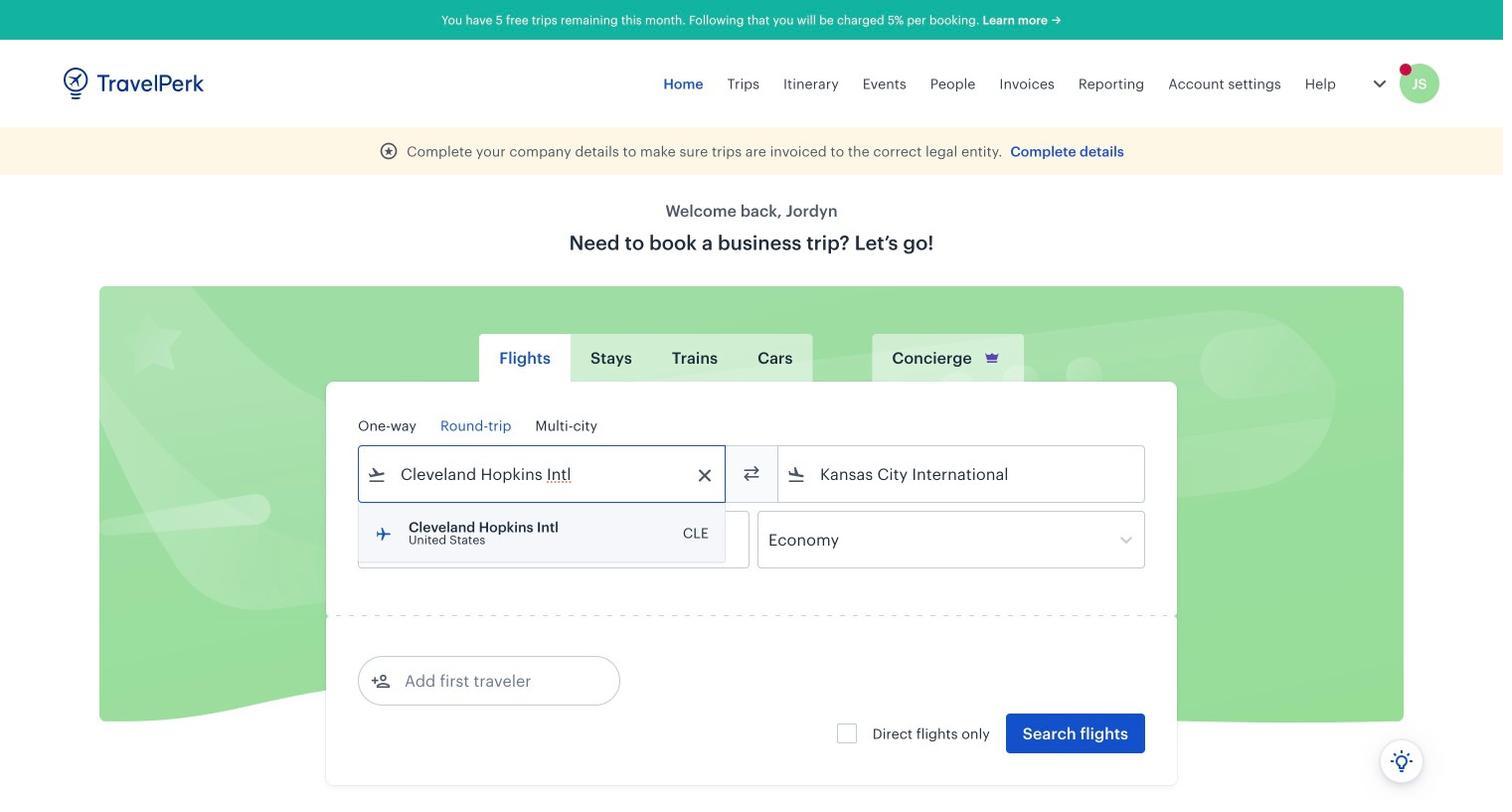Task type: vqa. For each thing, say whether or not it's contained in the screenshot.
Depart text field
yes



Task type: describe. For each thing, give the bounding box(es) containing it.
From search field
[[387, 458, 699, 490]]

To search field
[[806, 458, 1119, 490]]

Add first traveler search field
[[391, 665, 598, 697]]

Return text field
[[505, 512, 608, 568]]

Depart text field
[[387, 512, 490, 568]]



